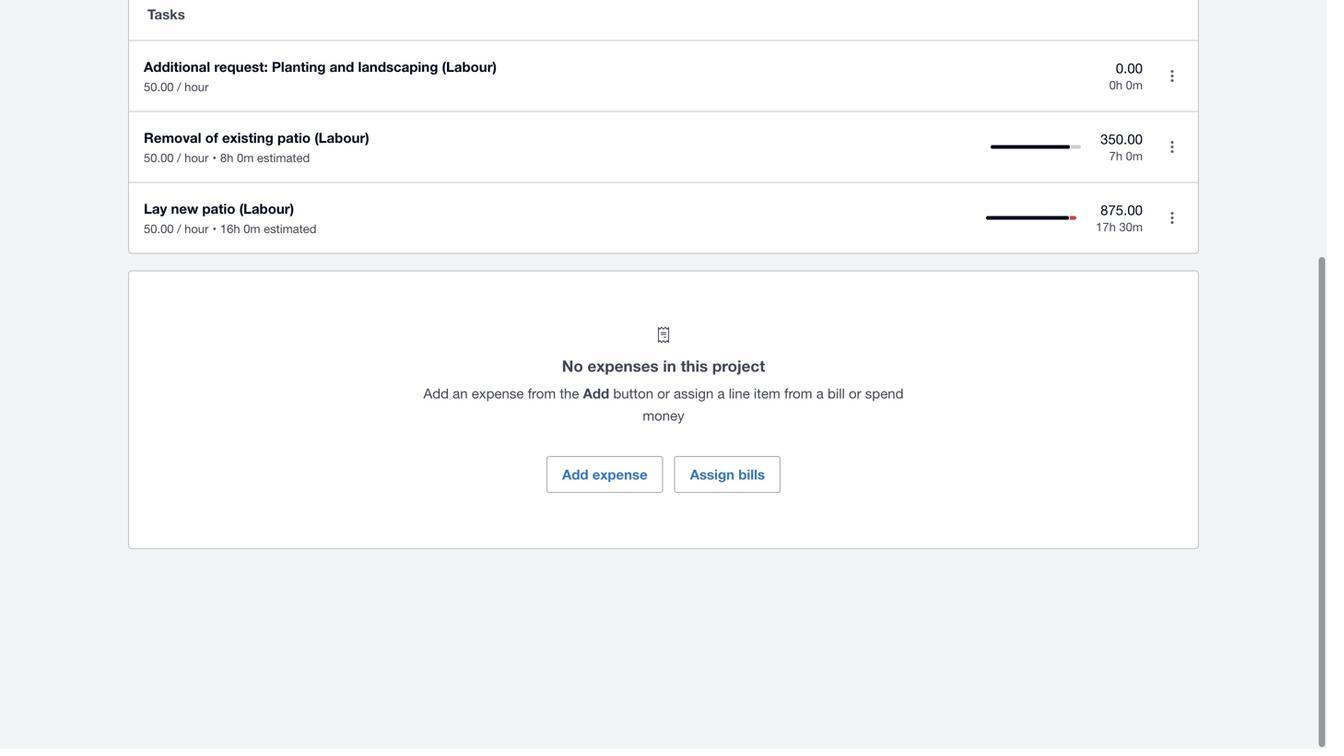 Task type: vqa. For each thing, say whether or not it's contained in the screenshot.
'Business name'
no



Task type: locate. For each thing, give the bounding box(es) containing it.
add inside button
[[562, 466, 589, 483]]

0 vertical spatial estimated
[[257, 151, 310, 165]]

(labour) inside lay new patio (labour) 50.00 / hour • 16h 0m estimated
[[239, 200, 294, 217]]

0m right 8h
[[237, 151, 254, 165]]

2 / from the top
[[177, 151, 181, 165]]

1 horizontal spatial (labour)
[[315, 130, 369, 146]]

0 horizontal spatial a
[[718, 385, 725, 401]]

additional request: planting and landscaping (labour) 50.00 / hour
[[144, 59, 497, 94]]

50.00 down removal on the left top of the page
[[144, 151, 174, 165]]

hour down additional at the left of page
[[184, 80, 209, 94]]

1 hour from the top
[[184, 80, 209, 94]]

1 horizontal spatial expense
[[592, 466, 648, 483]]

hour inside removal of existing patio (labour) 50.00 / hour • 8h 0m estimated
[[184, 151, 209, 165]]

patio up 16h
[[202, 200, 235, 217]]

0 vertical spatial expense
[[472, 385, 524, 401]]

(labour) down additional request: planting and landscaping (labour) 50.00 / hour
[[315, 130, 369, 146]]

1 vertical spatial hour
[[184, 151, 209, 165]]

50.00
[[144, 80, 174, 94], [144, 151, 174, 165], [144, 222, 174, 236]]

hour inside lay new patio (labour) 50.00 / hour • 16h 0m estimated
[[184, 222, 209, 236]]

add down the
[[562, 466, 589, 483]]

and
[[330, 59, 354, 75]]

estimated
[[257, 151, 310, 165], [264, 222, 317, 236]]

or right bill
[[849, 385, 862, 401]]

2 hour from the top
[[184, 151, 209, 165]]

2 • from the top
[[212, 222, 217, 236]]

30m
[[1119, 220, 1143, 234]]

more options image
[[1154, 58, 1191, 94], [1154, 129, 1191, 165]]

1 horizontal spatial or
[[849, 385, 862, 401]]

2 horizontal spatial (labour)
[[442, 59, 497, 75]]

0m inside lay new patio (labour) 50.00 / hour • 16h 0m estimated
[[244, 222, 260, 236]]

0 vertical spatial more options image
[[1154, 58, 1191, 94]]

an
[[453, 385, 468, 401]]

hour down of
[[184, 151, 209, 165]]

0 horizontal spatial or
[[657, 385, 670, 401]]

patio inside removal of existing patio (labour) 50.00 / hour • 8h 0m estimated
[[277, 130, 311, 146]]

• left 8h
[[212, 151, 217, 165]]

/ inside additional request: planting and landscaping (labour) 50.00 / hour
[[177, 80, 181, 94]]

from left the
[[528, 385, 556, 401]]

1 50.00 from the top
[[144, 80, 174, 94]]

money
[[643, 407, 685, 424]]

1 vertical spatial •
[[212, 222, 217, 236]]

new
[[171, 200, 198, 217]]

expense right an
[[472, 385, 524, 401]]

1 / from the top
[[177, 80, 181, 94]]

0 vertical spatial •
[[212, 151, 217, 165]]

hour
[[184, 80, 209, 94], [184, 151, 209, 165], [184, 222, 209, 236]]

0m right 16h
[[244, 222, 260, 236]]

1 vertical spatial expense
[[592, 466, 648, 483]]

(labour)
[[442, 59, 497, 75], [315, 130, 369, 146], [239, 200, 294, 217]]

additional
[[144, 59, 210, 75]]

2 vertical spatial hour
[[184, 222, 209, 236]]

(labour) right landscaping
[[442, 59, 497, 75]]

or up money
[[657, 385, 670, 401]]

from right "item"
[[784, 385, 813, 401]]

1 vertical spatial estimated
[[264, 222, 317, 236]]

a
[[718, 385, 725, 401], [816, 385, 824, 401]]

of
[[205, 130, 218, 146]]

• inside lay new patio (labour) 50.00 / hour • 16h 0m estimated
[[212, 222, 217, 236]]

hour down new at the left top of page
[[184, 222, 209, 236]]

1 vertical spatial 50.00
[[144, 151, 174, 165]]

1 vertical spatial patio
[[202, 200, 235, 217]]

1 horizontal spatial patio
[[277, 130, 311, 146]]

1 from from the left
[[528, 385, 556, 401]]

50.00 down additional at the left of page
[[144, 80, 174, 94]]

/ down additional at the left of page
[[177, 80, 181, 94]]

1 horizontal spatial from
[[784, 385, 813, 401]]

2 vertical spatial (labour)
[[239, 200, 294, 217]]

add an expense from the add button or assign a line item from a bill or spend money
[[424, 385, 904, 424]]

patio
[[277, 130, 311, 146], [202, 200, 235, 217]]

2 vertical spatial /
[[177, 222, 181, 236]]

/ down removal on the left top of the page
[[177, 151, 181, 165]]

0 vertical spatial 50.00
[[144, 80, 174, 94]]

2 vertical spatial 50.00
[[144, 222, 174, 236]]

patio right existing on the left
[[277, 130, 311, 146]]

no expenses in this project
[[562, 357, 765, 375]]

1 a from the left
[[718, 385, 725, 401]]

• left 16h
[[212, 222, 217, 236]]

more options image right 350.00 7h 0m
[[1154, 129, 1191, 165]]

/ down new at the left top of page
[[177, 222, 181, 236]]

0m right 7h
[[1126, 149, 1143, 163]]

0 vertical spatial (labour)
[[442, 59, 497, 75]]

or
[[657, 385, 670, 401], [849, 385, 862, 401]]

0 horizontal spatial from
[[528, 385, 556, 401]]

from
[[528, 385, 556, 401], [784, 385, 813, 401]]

estimated down existing on the left
[[257, 151, 310, 165]]

1 vertical spatial /
[[177, 151, 181, 165]]

0 vertical spatial patio
[[277, 130, 311, 146]]

2 from from the left
[[784, 385, 813, 401]]

the
[[560, 385, 579, 401]]

0 vertical spatial hour
[[184, 80, 209, 94]]

1 more options image from the top
[[1154, 58, 1191, 94]]

more options image
[[1154, 200, 1191, 236]]

0m inside 0.00 0h 0m
[[1126, 78, 1143, 92]]

50.00 down the lay
[[144, 222, 174, 236]]

no
[[562, 357, 583, 375]]

0m
[[1126, 78, 1143, 92], [1126, 149, 1143, 163], [237, 151, 254, 165], [244, 222, 260, 236]]

expense inside button
[[592, 466, 648, 483]]

existing
[[222, 130, 274, 146]]

item
[[754, 385, 781, 401]]

350.00 7h 0m
[[1101, 131, 1143, 163]]

1 vertical spatial (labour)
[[315, 130, 369, 146]]

0 vertical spatial /
[[177, 80, 181, 94]]

2 a from the left
[[816, 385, 824, 401]]

estimated right 16h
[[264, 222, 317, 236]]

•
[[212, 151, 217, 165], [212, 222, 217, 236]]

a left line
[[718, 385, 725, 401]]

more options image for removal of existing patio (labour)
[[1154, 129, 1191, 165]]

1 horizontal spatial a
[[816, 385, 824, 401]]

0h
[[1109, 78, 1123, 92]]

expense down money
[[592, 466, 648, 483]]

0m down 0.00
[[1126, 78, 1143, 92]]

1 vertical spatial more options image
[[1154, 129, 1191, 165]]

3 50.00 from the top
[[144, 222, 174, 236]]

a left bill
[[816, 385, 824, 401]]

button
[[613, 385, 654, 401]]

(labour) up 16h
[[239, 200, 294, 217]]

• inside removal of existing patio (labour) 50.00 / hour • 8h 0m estimated
[[212, 151, 217, 165]]

50.00 inside removal of existing patio (labour) 50.00 / hour • 8h 0m estimated
[[144, 151, 174, 165]]

add
[[424, 385, 449, 401], [583, 385, 609, 402], [562, 466, 589, 483]]

0 horizontal spatial expense
[[472, 385, 524, 401]]

3 hour from the top
[[184, 222, 209, 236]]

add right the
[[583, 385, 609, 402]]

2 more options image from the top
[[1154, 129, 1191, 165]]

assign bills link
[[674, 456, 781, 493]]

2 50.00 from the top
[[144, 151, 174, 165]]

expense
[[472, 385, 524, 401], [592, 466, 648, 483]]

1 • from the top
[[212, 151, 217, 165]]

hour inside additional request: planting and landscaping (labour) 50.00 / hour
[[184, 80, 209, 94]]

3 / from the top
[[177, 222, 181, 236]]

/
[[177, 80, 181, 94], [177, 151, 181, 165], [177, 222, 181, 236]]

add left an
[[424, 385, 449, 401]]

more options image right 0.00
[[1154, 58, 1191, 94]]

0m inside 350.00 7h 0m
[[1126, 149, 1143, 163]]

removal
[[144, 130, 201, 146]]

0 horizontal spatial patio
[[202, 200, 235, 217]]

patio inside lay new patio (labour) 50.00 / hour • 16h 0m estimated
[[202, 200, 235, 217]]

0 horizontal spatial (labour)
[[239, 200, 294, 217]]



Task type: describe. For each thing, give the bounding box(es) containing it.
expenses
[[588, 357, 659, 375]]

8h
[[220, 151, 234, 165]]

lay
[[144, 200, 167, 217]]

in
[[663, 357, 676, 375]]

lay new patio (labour) 50.00 / hour • 16h 0m estimated
[[144, 200, 317, 236]]

spend
[[865, 385, 904, 401]]

bill
[[828, 385, 845, 401]]

0.00
[[1116, 60, 1143, 76]]

bills
[[739, 466, 765, 483]]

estimated inside lay new patio (labour) 50.00 / hour • 16h 0m estimated
[[264, 222, 317, 236]]

removal of existing patio (labour) 50.00 / hour • 8h 0m estimated
[[144, 130, 369, 165]]

add expense button
[[547, 456, 663, 493]]

1 or from the left
[[657, 385, 670, 401]]

add for an
[[424, 385, 449, 401]]

add expense
[[562, 466, 648, 483]]

7h
[[1109, 149, 1123, 163]]

estimated inside removal of existing patio (labour) 50.00 / hour • 8h 0m estimated
[[257, 151, 310, 165]]

0.00 0h 0m
[[1109, 60, 1143, 92]]

assign
[[674, 385, 714, 401]]

/ inside removal of existing patio (labour) 50.00 / hour • 8h 0m estimated
[[177, 151, 181, 165]]

17h
[[1096, 220, 1116, 234]]

(labour) inside removal of existing patio (labour) 50.00 / hour • 8h 0m estimated
[[315, 130, 369, 146]]

875.00
[[1101, 202, 1143, 218]]

project
[[712, 357, 765, 375]]

50.00 inside additional request: planting and landscaping (labour) 50.00 / hour
[[144, 80, 174, 94]]

2 or from the left
[[849, 385, 862, 401]]

landscaping
[[358, 59, 438, 75]]

tasks
[[147, 6, 185, 23]]

875.00 17h 30m
[[1096, 202, 1143, 234]]

/ inside lay new patio (labour) 50.00 / hour • 16h 0m estimated
[[177, 222, 181, 236]]

50.00 inside lay new patio (labour) 50.00 / hour • 16h 0m estimated
[[144, 222, 174, 236]]

planting
[[272, 59, 326, 75]]

expense inside add an expense from the add button or assign a line item from a bill or spend money
[[472, 385, 524, 401]]

request:
[[214, 59, 268, 75]]

line
[[729, 385, 750, 401]]

16h
[[220, 222, 240, 236]]

more options image for additional request: planting and landscaping (labour)
[[1154, 58, 1191, 94]]

0m inside removal of existing patio (labour) 50.00 / hour • 8h 0m estimated
[[237, 151, 254, 165]]

(labour) inside additional request: planting and landscaping (labour) 50.00 / hour
[[442, 59, 497, 75]]

assign
[[690, 466, 735, 483]]

this
[[681, 357, 708, 375]]

350.00
[[1101, 131, 1143, 147]]

add for expense
[[562, 466, 589, 483]]

assign bills
[[690, 466, 765, 483]]



